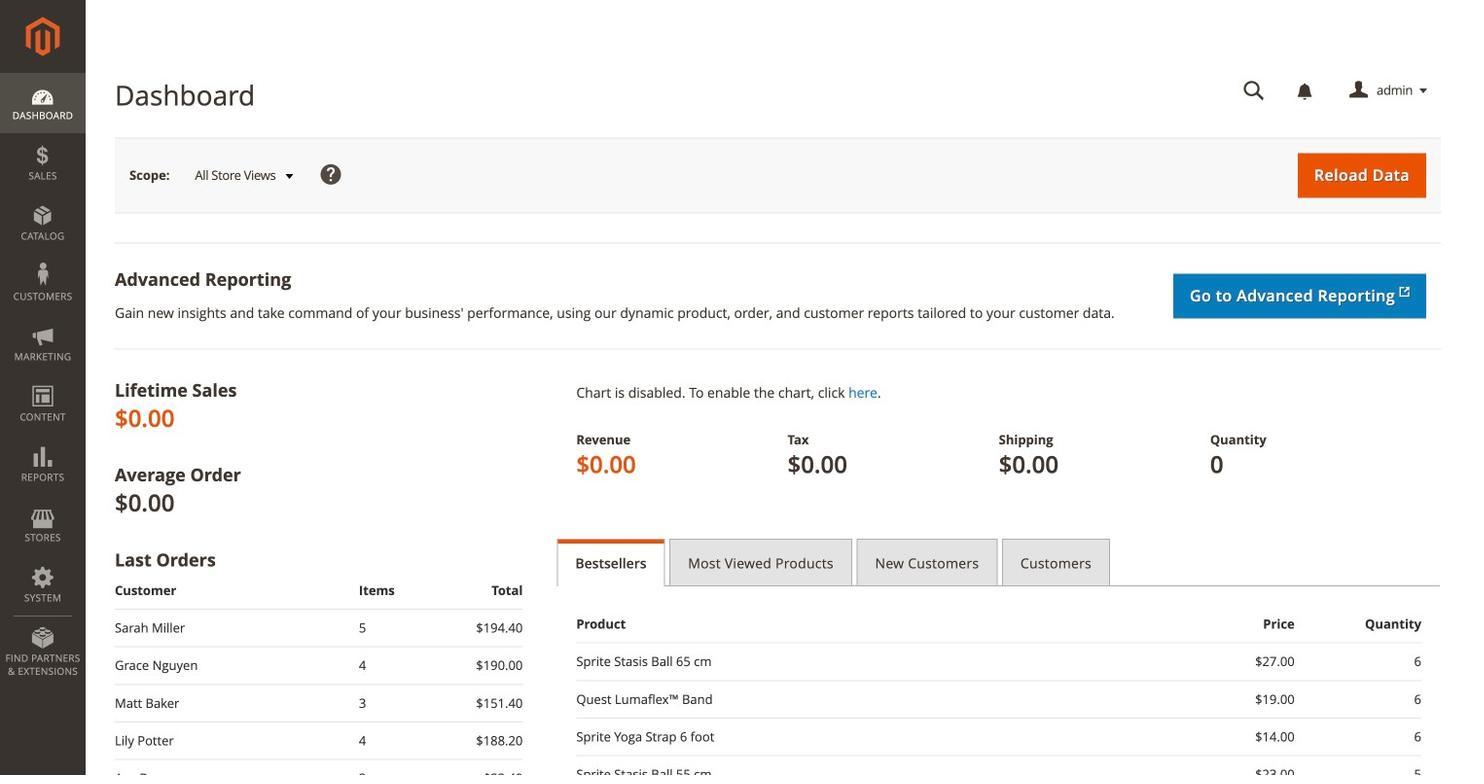 Task type: locate. For each thing, give the bounding box(es) containing it.
menu bar
[[0, 73, 86, 688]]

tab list
[[557, 539, 1441, 587]]

None text field
[[1230, 74, 1279, 108]]

magento admin panel image
[[26, 17, 60, 56]]



